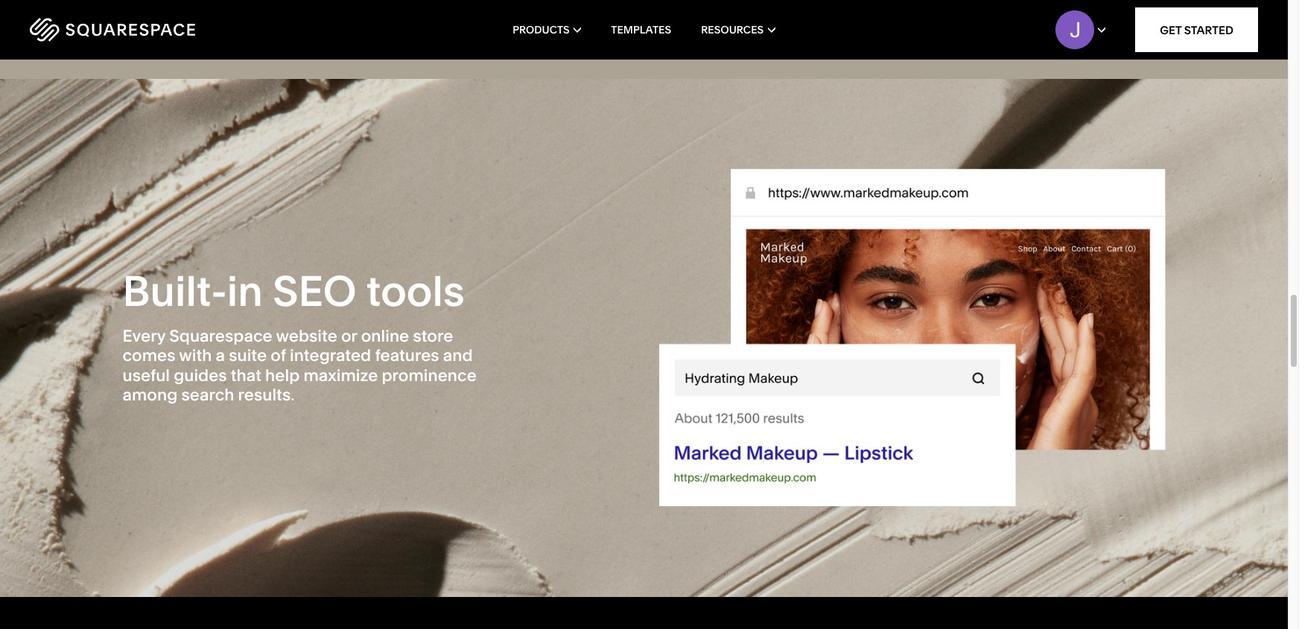 Task type: describe. For each thing, give the bounding box(es) containing it.
results.
[[238, 385, 295, 405]]

started
[[1184, 23, 1234, 37]]

search
[[181, 385, 234, 405]]

suite
[[229, 346, 267, 366]]

features
[[375, 346, 439, 366]]

products
[[513, 23, 570, 36]]

every
[[123, 326, 165, 346]]

built-
[[123, 266, 227, 317]]

with
[[179, 346, 212, 366]]

a
[[216, 346, 225, 366]]

tools
[[366, 266, 465, 317]]

prominence
[[382, 366, 477, 386]]

or
[[341, 326, 357, 346]]

integrated
[[290, 346, 371, 366]]

website
[[276, 326, 337, 346]]

wet clay image
[[0, 79, 1288, 597]]

useful
[[123, 366, 170, 386]]

built-in seo tools
[[123, 266, 465, 317]]

get
[[1160, 23, 1182, 37]]

that
[[231, 366, 261, 386]]

templates
[[611, 23, 671, 36]]

help
[[265, 366, 300, 386]]



Task type: locate. For each thing, give the bounding box(es) containing it.
resources
[[701, 23, 764, 36]]

guides
[[174, 366, 227, 386]]

seo
[[273, 266, 357, 317]]

squarespace
[[169, 326, 272, 346]]

products button
[[513, 0, 581, 60]]

every squarespace website or online store comes with a suite of integrated features and useful guides that help maximize prominence among search results.
[[123, 326, 477, 405]]

maximize
[[303, 366, 378, 386]]

among
[[123, 385, 178, 405]]

squarespace logo image
[[30, 18, 195, 42]]

of
[[271, 346, 286, 366]]

comes
[[123, 346, 175, 366]]

get started
[[1160, 23, 1234, 37]]

templates link
[[611, 0, 671, 60]]

and
[[443, 346, 473, 366]]

in
[[227, 266, 263, 317]]

online
[[361, 326, 409, 346]]

resources button
[[701, 0, 775, 60]]

squarespace logo link
[[30, 18, 275, 42]]

store
[[413, 326, 453, 346]]

get started link
[[1135, 7, 1258, 52]]



Task type: vqa. For each thing, say whether or not it's contained in the screenshot.
left Start
no



